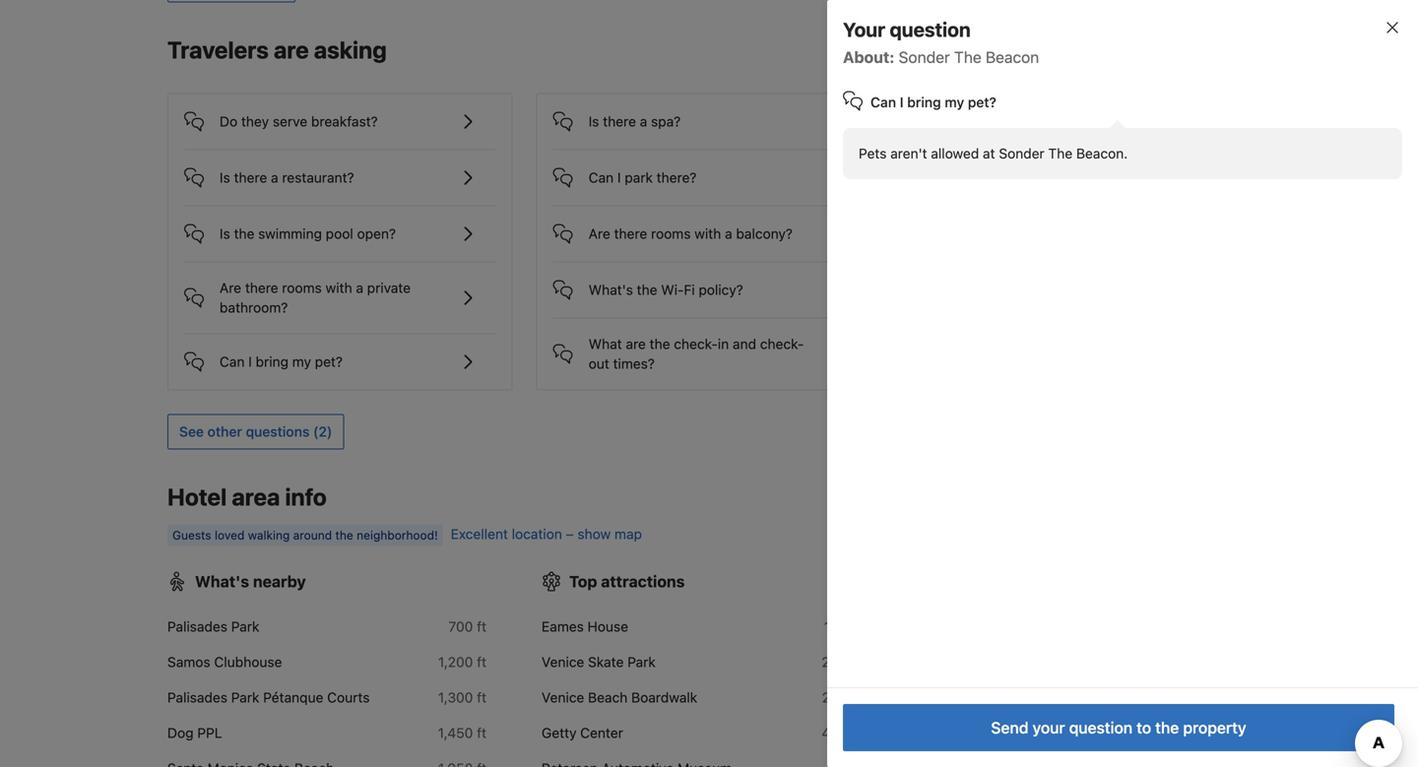 Task type: vqa. For each thing, say whether or not it's contained in the screenshot.
STAYS Link
no



Task type: describe. For each thing, give the bounding box(es) containing it.
venice for venice beach
[[916, 690, 959, 706]]

mi for 1.5 mi
[[846, 619, 861, 635]]

1,200
[[438, 654, 473, 670]]

ft for 700 ft
[[477, 619, 487, 635]]

pets aren't allowed at sonder the beacon.
[[859, 145, 1128, 162]]

looking?
[[1059, 179, 1137, 202]]

what's the wi-fi policy? button
[[553, 263, 865, 302]]

samos clubhouse
[[167, 654, 282, 670]]

see other questions (2) button
[[167, 414, 344, 450]]

is for is there a spa?
[[589, 113, 599, 130]]

in
[[718, 336, 729, 352]]

bring inside button
[[256, 354, 289, 370]]

courts
[[327, 690, 370, 706]]

700 ft
[[449, 619, 487, 635]]

hotel
[[167, 483, 227, 511]]

questions
[[246, 424, 310, 440]]

the inside your question dialog
[[1156, 719, 1179, 737]]

still
[[1019, 179, 1055, 202]]

the left wi-
[[637, 282, 658, 298]]

aren't
[[891, 145, 927, 162]]

dog ppl
[[167, 725, 222, 741]]

at
[[983, 145, 995, 162]]

allowed
[[931, 145, 979, 162]]

there for are there rooms with a private bathroom?
[[245, 280, 278, 296]]

what's the wi-fi policy?
[[589, 282, 744, 298]]

i inside dialog
[[900, 94, 904, 110]]

palisades park
[[167, 619, 260, 635]]

ft for 1,450 ft
[[477, 725, 487, 741]]

are there rooms with a private bathroom?
[[220, 280, 411, 316]]

question inside your question about: sonder the beacon
[[890, 18, 971, 41]]

do they serve breakfast?
[[220, 113, 378, 130]]

are for asking
[[274, 36, 309, 64]]

info
[[285, 483, 327, 511]]

is for is the swimming pool open?
[[220, 226, 230, 242]]

there?
[[657, 170, 697, 186]]

mi for 2.5 mi
[[846, 690, 861, 706]]

my inside button
[[292, 354, 311, 370]]

venice for venice skate park
[[542, 654, 584, 670]]

pets
[[859, 145, 887, 162]]

is there a spa? button
[[553, 94, 865, 134]]

is there a spa?
[[589, 113, 681, 130]]

1 check- from the left
[[674, 336, 718, 352]]

my inside your question dialog
[[945, 94, 965, 110]]

and
[[733, 336, 757, 352]]

ft for 1,200 ft
[[477, 654, 487, 670]]

ft for 1,300 ft
[[477, 690, 487, 706]]

do they serve breakfast? button
[[184, 94, 496, 134]]

pool
[[326, 226, 353, 242]]

eames
[[542, 619, 584, 635]]

2.5 mi
[[822, 690, 861, 706]]

hotel area info
[[167, 483, 327, 511]]

rooms for private
[[282, 280, 322, 296]]

samos
[[167, 654, 210, 670]]

1,450
[[438, 725, 473, 741]]

skate
[[588, 654, 624, 670]]

beacon
[[986, 48, 1039, 66]]

mi for 4.5 mi
[[846, 725, 861, 741]]

send your question to the property button
[[843, 704, 1395, 752]]

4.5
[[822, 725, 842, 741]]

palisades for palisades park pétanque courts
[[167, 690, 228, 706]]

beach for venice beach
[[963, 690, 1002, 706]]

is the swimming pool open?
[[220, 226, 396, 242]]

top
[[569, 572, 597, 591]]

3.3 mi
[[1196, 725, 1235, 741]]

venice for venice beach boardwalk
[[542, 690, 584, 706]]

pet? inside button
[[315, 354, 343, 370]]

balcony?
[[736, 226, 793, 242]]

policy?
[[699, 282, 744, 298]]

your question dialog
[[796, 0, 1419, 767]]

property
[[1183, 719, 1247, 737]]

your
[[1033, 719, 1065, 737]]

ppl
[[197, 725, 222, 741]]

travelers
[[167, 36, 269, 64]]

park for 700 ft
[[231, 619, 260, 635]]

top attractions
[[569, 572, 685, 591]]

what
[[589, 336, 622, 352]]

venice beach
[[916, 690, 1002, 706]]

can i park there?
[[589, 170, 697, 186]]

palisades park pétanque courts
[[167, 690, 370, 706]]

there for are there rooms with a balcony?
[[614, 226, 647, 242]]

palisades for palisades park
[[167, 619, 228, 635]]

about:
[[843, 48, 895, 66]]

can i bring my pet? inside button
[[220, 354, 343, 370]]

eames house
[[542, 619, 629, 635]]

rey
[[988, 725, 1011, 741]]

are there rooms with a balcony? button
[[553, 207, 865, 246]]

out
[[589, 356, 610, 372]]

serve
[[273, 113, 308, 130]]

1 vertical spatial park
[[628, 654, 656, 670]]

1 horizontal spatial the
[[1049, 145, 1073, 162]]

mi for 3.3 mi
[[1220, 725, 1235, 741]]

what's nearby
[[195, 572, 306, 591]]

2 horizontal spatial beach
[[1015, 725, 1055, 741]]

are there rooms with a balcony?
[[589, 226, 793, 242]]

sonder inside your question about: sonder the beacon
[[899, 48, 950, 66]]

bathroom?
[[220, 300, 288, 316]]

getty center
[[542, 725, 623, 741]]

they
[[241, 113, 269, 130]]

i for the can i bring my pet? button
[[248, 354, 252, 370]]

do
[[220, 113, 238, 130]]

center
[[580, 725, 623, 741]]

with for balcony?
[[695, 226, 721, 242]]

restaurant?
[[282, 170, 354, 186]]

2.5
[[822, 690, 842, 706]]

4.5 mi
[[822, 725, 861, 741]]

boardwalk
[[632, 690, 698, 706]]

see other questions (2)
[[179, 424, 332, 440]]

what's for what's nearby
[[195, 572, 249, 591]]

venice beach boardwalk
[[542, 690, 698, 706]]

venice skate park
[[542, 654, 656, 670]]



Task type: locate. For each thing, give the bounding box(es) containing it.
is down the do
[[220, 170, 230, 186]]

rooms up wi-
[[651, 226, 691, 242]]

4 ft from the top
[[477, 725, 487, 741]]

1 vertical spatial bring
[[256, 354, 289, 370]]

with
[[695, 226, 721, 242], [326, 280, 352, 296]]

mi right 1.5
[[846, 619, 861, 635]]

can i bring my pet? down the bathroom?
[[220, 354, 343, 370]]

your question about: sonder the beacon
[[843, 18, 1039, 66]]

can for the can i bring my pet? button
[[220, 354, 245, 370]]

beach right rey at the bottom right
[[1015, 725, 1055, 741]]

marina
[[916, 725, 959, 741]]

send your question to the property
[[991, 719, 1247, 737]]

1 vertical spatial sonder
[[999, 145, 1045, 162]]

0 horizontal spatial i
[[248, 354, 252, 370]]

venice up marina
[[916, 690, 959, 706]]

0 vertical spatial park
[[231, 619, 260, 635]]

1 palisades from the top
[[167, 619, 228, 635]]

1.5
[[824, 619, 842, 635]]

there down they
[[234, 170, 267, 186]]

1 horizontal spatial can i bring my pet?
[[871, 94, 997, 110]]

a left balcony? on the right of the page
[[725, 226, 733, 242]]

1 vertical spatial pet?
[[315, 354, 343, 370]]

question
[[890, 18, 971, 41], [1069, 719, 1133, 737]]

1 vertical spatial i
[[618, 170, 621, 186]]

venice
[[542, 654, 584, 670], [542, 690, 584, 706], [916, 690, 959, 706]]

1 vertical spatial are
[[626, 336, 646, 352]]

1 horizontal spatial question
[[1069, 719, 1133, 737]]

question right your
[[890, 18, 971, 41]]

0 horizontal spatial with
[[326, 280, 352, 296]]

bring up aren't
[[907, 94, 941, 110]]

1,300 ft
[[438, 690, 487, 706]]

3 ft from the top
[[477, 690, 487, 706]]

1 horizontal spatial beach
[[963, 690, 1002, 706]]

0 vertical spatial rooms
[[651, 226, 691, 242]]

bring inside your question dialog
[[907, 94, 941, 110]]

dog
[[167, 725, 194, 741]]

what are the check-in and check- out times?
[[589, 336, 804, 372]]

700
[[449, 619, 473, 635]]

0 horizontal spatial sonder
[[899, 48, 950, 66]]

my down are there rooms with a private bathroom?
[[292, 354, 311, 370]]

are for are there rooms with a private bathroom?
[[220, 280, 241, 296]]

0 horizontal spatial are
[[274, 36, 309, 64]]

mi right 1.7
[[1220, 690, 1235, 706]]

1 vertical spatial my
[[292, 354, 311, 370]]

1 vertical spatial is
[[220, 170, 230, 186]]

the up still looking?
[[1049, 145, 1073, 162]]

can for can i park there? button
[[589, 170, 614, 186]]

0 vertical spatial what's
[[589, 282, 633, 298]]

a left spa?
[[640, 113, 647, 130]]

is there a restaurant?
[[220, 170, 354, 186]]

swimming
[[258, 226, 322, 242]]

there for is there a restaurant?
[[234, 170, 267, 186]]

0 horizontal spatial my
[[292, 354, 311, 370]]

are for are there rooms with a balcony?
[[589, 226, 611, 242]]

the left swimming
[[234, 226, 255, 242]]

park up clubhouse
[[231, 619, 260, 635]]

1 horizontal spatial i
[[618, 170, 621, 186]]

pet? down are there rooms with a private bathroom?
[[315, 354, 343, 370]]

1 vertical spatial question
[[1069, 719, 1133, 737]]

1 horizontal spatial bring
[[907, 94, 941, 110]]

are there rooms with a private bathroom? button
[[184, 263, 496, 318]]

is left swimming
[[220, 226, 230, 242]]

house
[[588, 619, 629, 635]]

there
[[603, 113, 636, 130], [234, 170, 267, 186], [614, 226, 647, 242], [245, 280, 278, 296]]

0 horizontal spatial can i bring my pet?
[[220, 354, 343, 370]]

bring down the bathroom?
[[256, 354, 289, 370]]

2 horizontal spatial can
[[871, 94, 896, 110]]

0 vertical spatial my
[[945, 94, 965, 110]]

1 horizontal spatial what's
[[589, 282, 633, 298]]

1 horizontal spatial sonder
[[999, 145, 1045, 162]]

1 horizontal spatial can
[[589, 170, 614, 186]]

ft right 1,450
[[477, 725, 487, 741]]

(2)
[[313, 424, 332, 440]]

0 vertical spatial are
[[274, 36, 309, 64]]

mi right 2.5
[[846, 690, 861, 706]]

travelers are asking
[[167, 36, 387, 64]]

sonder
[[899, 48, 950, 66], [999, 145, 1045, 162]]

ft right 700
[[477, 619, 487, 635]]

0 horizontal spatial pet?
[[315, 354, 343, 370]]

venice up getty
[[542, 690, 584, 706]]

there for is there a spa?
[[603, 113, 636, 130]]

0 vertical spatial with
[[695, 226, 721, 242]]

3.3
[[1196, 725, 1216, 741]]

can i bring my pet? button
[[184, 335, 496, 374]]

there up the bathroom?
[[245, 280, 278, 296]]

can i bring my pet?
[[871, 94, 997, 110], [220, 354, 343, 370]]

rooms inside are there rooms with a private bathroom?
[[282, 280, 322, 296]]

i up aren't
[[900, 94, 904, 110]]

what's for what's the wi-fi policy?
[[589, 282, 633, 298]]

2.4
[[822, 654, 842, 670]]

can inside your question dialog
[[871, 94, 896, 110]]

2 vertical spatial is
[[220, 226, 230, 242]]

beach up marina del rey beach
[[963, 690, 1002, 706]]

to
[[1137, 719, 1152, 737]]

a left restaurant?
[[271, 170, 278, 186]]

what's inside button
[[589, 282, 633, 298]]

2 check- from the left
[[760, 336, 804, 352]]

what are the check-in and check- out times? button
[[553, 319, 865, 374]]

rooms up the bathroom?
[[282, 280, 322, 296]]

0 vertical spatial question
[[890, 18, 971, 41]]

the right to
[[1156, 719, 1179, 737]]

park
[[231, 619, 260, 635], [628, 654, 656, 670], [231, 690, 260, 706]]

park down clubhouse
[[231, 690, 260, 706]]

private
[[367, 280, 411, 296]]

0 horizontal spatial rooms
[[282, 280, 322, 296]]

beacon.
[[1077, 145, 1128, 162]]

2 ft from the top
[[477, 654, 487, 670]]

other
[[207, 424, 242, 440]]

spa?
[[651, 113, 681, 130]]

mi for 1.7 mi
[[1220, 690, 1235, 706]]

with inside are there rooms with a private bathroom?
[[326, 280, 352, 296]]

sonder right at
[[999, 145, 1045, 162]]

can left park
[[589, 170, 614, 186]]

1.7 mi
[[1199, 690, 1235, 706]]

question inside button
[[1069, 719, 1133, 737]]

fi
[[684, 282, 695, 298]]

mi right 3.3
[[1220, 725, 1235, 741]]

1 horizontal spatial with
[[695, 226, 721, 242]]

1 vertical spatial can
[[589, 170, 614, 186]]

getty
[[542, 725, 577, 741]]

2 horizontal spatial i
[[900, 94, 904, 110]]

is left spa?
[[589, 113, 599, 130]]

can down about:
[[871, 94, 896, 110]]

beach for venice beach boardwalk
[[588, 690, 628, 706]]

i down the bathroom?
[[248, 354, 252, 370]]

2 vertical spatial i
[[248, 354, 252, 370]]

check-
[[674, 336, 718, 352], [760, 336, 804, 352]]

1.5 mi
[[824, 619, 861, 635]]

1 horizontal spatial are
[[589, 226, 611, 242]]

send
[[991, 719, 1029, 737]]

breakfast?
[[311, 113, 378, 130]]

0 vertical spatial pet?
[[968, 94, 997, 110]]

there left spa?
[[603, 113, 636, 130]]

0 vertical spatial can i bring my pet?
[[871, 94, 997, 110]]

0 vertical spatial sonder
[[899, 48, 950, 66]]

nearby
[[253, 572, 306, 591]]

times?
[[613, 356, 655, 372]]

your
[[843, 18, 886, 41]]

0 horizontal spatial check-
[[674, 336, 718, 352]]

asking
[[314, 36, 387, 64]]

check- right and at the right of the page
[[760, 336, 804, 352]]

1 vertical spatial what's
[[195, 572, 249, 591]]

1 vertical spatial can i bring my pet?
[[220, 354, 343, 370]]

beach
[[588, 690, 628, 706], [963, 690, 1002, 706], [1015, 725, 1055, 741]]

with for private
[[326, 280, 352, 296]]

1 horizontal spatial pet?
[[968, 94, 997, 110]]

marina del rey beach
[[916, 725, 1055, 741]]

sonder right about:
[[899, 48, 950, 66]]

a inside are there rooms with a private bathroom?
[[356, 280, 363, 296]]

the inside "what are the check-in and check- out times?"
[[650, 336, 670, 352]]

0 vertical spatial can
[[871, 94, 896, 110]]

1,450 ft
[[438, 725, 487, 741]]

see
[[179, 424, 204, 440]]

1 horizontal spatial check-
[[760, 336, 804, 352]]

ft right 1,200
[[477, 654, 487, 670]]

palisades up dog ppl
[[167, 690, 228, 706]]

2 palisades from the top
[[167, 690, 228, 706]]

0 vertical spatial bring
[[907, 94, 941, 110]]

park right "skate"
[[628, 654, 656, 670]]

0 horizontal spatial are
[[220, 280, 241, 296]]

are
[[589, 226, 611, 242], [220, 280, 241, 296]]

0 vertical spatial are
[[589, 226, 611, 242]]

0 horizontal spatial beach
[[588, 690, 628, 706]]

0 horizontal spatial what's
[[195, 572, 249, 591]]

1 vertical spatial with
[[326, 280, 352, 296]]

a left private
[[356, 280, 363, 296]]

mi for 2.4 mi
[[846, 654, 861, 670]]

1 vertical spatial the
[[1049, 145, 1073, 162]]

palisades up 'samos'
[[167, 619, 228, 635]]

check- left and at the right of the page
[[674, 336, 718, 352]]

0 vertical spatial palisades
[[167, 619, 228, 635]]

0 horizontal spatial question
[[890, 18, 971, 41]]

2 vertical spatial can
[[220, 354, 245, 370]]

question left to
[[1069, 719, 1133, 737]]

palisades
[[167, 619, 228, 635], [167, 690, 228, 706]]

mi right 4.5
[[846, 725, 861, 741]]

are left asking
[[274, 36, 309, 64]]

with left private
[[326, 280, 352, 296]]

area
[[232, 483, 280, 511]]

the inside your question about: sonder the beacon
[[954, 48, 982, 66]]

is for is there a restaurant?
[[220, 170, 230, 186]]

i left park
[[618, 170, 621, 186]]

i for can i park there? button
[[618, 170, 621, 186]]

can down the bathroom?
[[220, 354, 245, 370]]

1 horizontal spatial rooms
[[651, 226, 691, 242]]

my up the allowed
[[945, 94, 965, 110]]

are
[[274, 36, 309, 64], [626, 336, 646, 352]]

are inside are there rooms with a private bathroom?
[[220, 280, 241, 296]]

park for 1,300 ft
[[231, 690, 260, 706]]

are down can i park there?
[[589, 226, 611, 242]]

are up the times?
[[626, 336, 646, 352]]

clubhouse
[[214, 654, 282, 670]]

1 vertical spatial palisades
[[167, 690, 228, 706]]

1 horizontal spatial are
[[626, 336, 646, 352]]

1,300
[[438, 690, 473, 706]]

park
[[625, 170, 653, 186]]

can
[[871, 94, 896, 110], [589, 170, 614, 186], [220, 354, 245, 370]]

is inside button
[[220, 226, 230, 242]]

1 ft from the top
[[477, 619, 487, 635]]

rooms for balcony?
[[651, 226, 691, 242]]

can i bring my pet? up the allowed
[[871, 94, 997, 110]]

is the swimming pool open? button
[[184, 207, 496, 246]]

are inside "what are the check-in and check- out times?"
[[626, 336, 646, 352]]

there down park
[[614, 226, 647, 242]]

2 vertical spatial park
[[231, 690, 260, 706]]

pet? inside your question dialog
[[968, 94, 997, 110]]

mi right '2.4'
[[846, 654, 861, 670]]

0 horizontal spatial the
[[954, 48, 982, 66]]

0 horizontal spatial bring
[[256, 354, 289, 370]]

1,200 ft
[[438, 654, 487, 670]]

the left 'beacon'
[[954, 48, 982, 66]]

0 vertical spatial is
[[589, 113, 599, 130]]

are for the
[[626, 336, 646, 352]]

0 horizontal spatial can
[[220, 354, 245, 370]]

1 vertical spatial rooms
[[282, 280, 322, 296]]

the up the times?
[[650, 336, 670, 352]]

are up the bathroom?
[[220, 280, 241, 296]]

can i bring my pet? inside your question dialog
[[871, 94, 997, 110]]

i
[[900, 94, 904, 110], [618, 170, 621, 186], [248, 354, 252, 370]]

there inside are there rooms with a private bathroom?
[[245, 280, 278, 296]]

what's up palisades park
[[195, 572, 249, 591]]

attractions
[[601, 572, 685, 591]]

wi-
[[661, 282, 684, 298]]

what's up what
[[589, 282, 633, 298]]

venice down eames
[[542, 654, 584, 670]]

a
[[640, 113, 647, 130], [271, 170, 278, 186], [725, 226, 733, 242], [356, 280, 363, 296]]

1 horizontal spatial my
[[945, 94, 965, 110]]

is
[[589, 113, 599, 130], [220, 170, 230, 186], [220, 226, 230, 242]]

1 vertical spatial are
[[220, 280, 241, 296]]

the
[[234, 226, 255, 242], [637, 282, 658, 298], [650, 336, 670, 352], [1156, 719, 1179, 737]]

ft right 1,300 on the bottom left of page
[[477, 690, 487, 706]]

pet? up at
[[968, 94, 997, 110]]

beach down "skate"
[[588, 690, 628, 706]]

with up what's the wi-fi policy? button
[[695, 226, 721, 242]]

0 vertical spatial i
[[900, 94, 904, 110]]

0 vertical spatial the
[[954, 48, 982, 66]]



